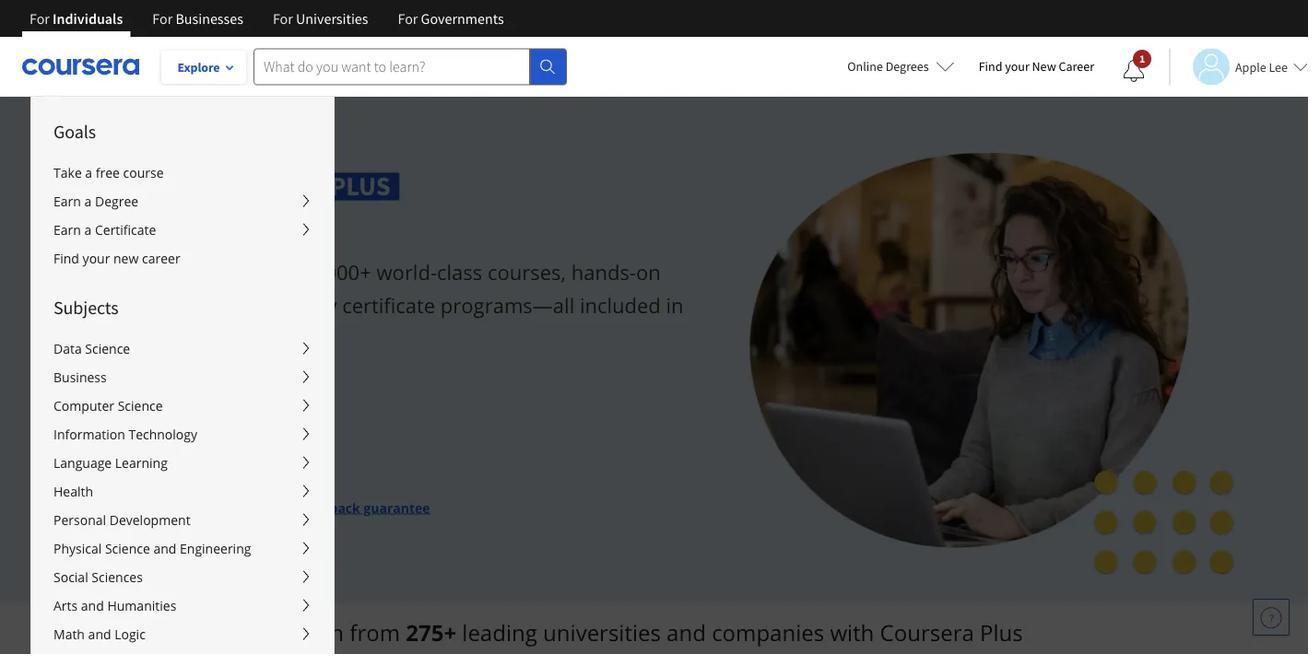 Task type: vqa. For each thing, say whether or not it's contained in the screenshot.
leading
yes



Task type: describe. For each thing, give the bounding box(es) containing it.
learn
[[285, 618, 344, 648]]

unlimited access to 7,000+ world-class courses, hands-on projects, and job-ready certificate programs—all included in your subscription
[[119, 259, 684, 351]]

business button
[[31, 363, 334, 392]]

apple
[[1236, 59, 1267, 75]]

job-
[[247, 291, 283, 319]]

subscription
[[168, 324, 285, 351]]

development
[[109, 512, 191, 529]]

certificate
[[95, 221, 156, 239]]

included
[[580, 291, 661, 319]]

individuals
[[53, 9, 123, 28]]

0 horizontal spatial with
[[203, 499, 233, 517]]

help center image
[[1261, 607, 1283, 629]]

or $399 /year with 14-day money-back guarantee
[[119, 499, 430, 517]]

science for data
[[85, 340, 130, 358]]

1 vertical spatial with
[[830, 618, 875, 648]]

math and logic
[[53, 626, 146, 644]]

social sciences
[[53, 569, 143, 586]]

for for governments
[[398, 9, 418, 28]]

physical science and engineering button
[[31, 535, 334, 563]]

$59
[[119, 413, 142, 431]]

online degrees
[[848, 58, 929, 75]]

data science button
[[31, 335, 334, 363]]

/year
[[166, 499, 200, 517]]

take
[[53, 164, 82, 182]]

for for universities
[[273, 9, 293, 28]]

personal development
[[53, 512, 191, 529]]

physical science and engineering
[[53, 540, 251, 558]]

information technology button
[[31, 421, 334, 449]]

arts and humanities button
[[31, 592, 334, 621]]

$399
[[137, 499, 166, 517]]

anytime
[[242, 413, 295, 431]]

coursera plus image
[[119, 173, 400, 201]]

degree
[[95, 193, 138, 210]]

trial
[[254, 456, 283, 474]]

your for new
[[1005, 58, 1030, 75]]

back
[[330, 499, 360, 517]]

business
[[53, 369, 107, 386]]

money-
[[281, 499, 330, 517]]

career
[[142, 250, 180, 267]]

1 vertical spatial day
[[255, 499, 278, 517]]

find your new career
[[53, 250, 180, 267]]

lee
[[1269, 59, 1288, 75]]

access
[[217, 259, 278, 287]]

a for free
[[85, 164, 92, 182]]

earn a certificate
[[53, 221, 156, 239]]

information technology
[[53, 426, 197, 444]]

projects,
[[119, 291, 200, 319]]

take a free course link
[[31, 159, 334, 187]]

engineering
[[180, 540, 251, 558]]

earn a degree
[[53, 193, 138, 210]]

for businesses
[[152, 9, 243, 28]]

ready
[[283, 291, 337, 319]]

new
[[113, 250, 139, 267]]

earn a degree button
[[31, 187, 334, 216]]

1 button
[[1108, 49, 1160, 93]]

take a free course
[[53, 164, 164, 182]]

free
[[96, 164, 120, 182]]

leading
[[462, 618, 537, 648]]

programs—all
[[441, 291, 575, 319]]

computer
[[53, 397, 114, 415]]

earn a certificate button
[[31, 216, 334, 244]]

coursera
[[880, 618, 975, 648]]

to
[[284, 259, 303, 287]]

unlimited
[[119, 259, 212, 287]]

language
[[53, 455, 112, 472]]

and inside dropdown button
[[153, 540, 176, 558]]

degrees
[[886, 58, 929, 75]]

math
[[53, 626, 85, 644]]

start 7-day free trial button
[[119, 443, 312, 487]]

7-
[[184, 456, 196, 474]]

earn for earn a certificate
[[53, 221, 81, 239]]

certificate
[[342, 291, 435, 319]]

social
[[53, 569, 88, 586]]

in
[[666, 291, 684, 319]]

world-
[[377, 259, 437, 287]]

coursera image
[[22, 52, 139, 81]]

science for computer
[[118, 397, 163, 415]]

new
[[1032, 58, 1057, 75]]



Task type: locate. For each thing, give the bounding box(es) containing it.
0 vertical spatial science
[[85, 340, 130, 358]]

None search field
[[254, 48, 567, 85]]

science up business
[[85, 340, 130, 358]]

plus
[[980, 618, 1023, 648]]

with left coursera
[[830, 618, 875, 648]]

apple lee button
[[1169, 48, 1309, 85]]

2 vertical spatial science
[[105, 540, 150, 558]]

cancel
[[197, 413, 238, 431]]

your inside explore menu element
[[83, 250, 110, 267]]

1 vertical spatial earn
[[53, 221, 81, 239]]

a
[[85, 164, 92, 182], [84, 193, 92, 210], [84, 221, 92, 239]]

2 vertical spatial your
[[119, 324, 163, 351]]

universities
[[543, 618, 661, 648]]

a left degree on the left of the page
[[84, 193, 92, 210]]

explore
[[178, 59, 220, 76]]

or
[[119, 499, 133, 517]]

course
[[123, 164, 164, 182]]

1 horizontal spatial your
[[119, 324, 163, 351]]

science up information technology
[[118, 397, 163, 415]]

your
[[1005, 58, 1030, 75], [83, 250, 110, 267], [119, 324, 163, 351]]

data
[[53, 340, 82, 358]]

a inside dropdown button
[[84, 193, 92, 210]]

for
[[30, 9, 50, 28], [152, 9, 173, 28], [273, 9, 293, 28], [398, 9, 418, 28]]

and up subscription
[[206, 291, 242, 319]]

earn down take
[[53, 193, 81, 210]]

0 horizontal spatial day
[[196, 456, 220, 474]]

guarantee
[[364, 499, 430, 517]]

find your new career link
[[31, 244, 334, 273]]

2 for from the left
[[152, 9, 173, 28]]

1 vertical spatial find
[[53, 250, 79, 267]]

find your new career link
[[970, 55, 1104, 78]]

explore menu element
[[31, 97, 334, 655]]

for universities
[[273, 9, 368, 28]]

2 horizontal spatial your
[[1005, 58, 1030, 75]]

0 vertical spatial earn
[[53, 193, 81, 210]]

0 horizontal spatial your
[[83, 250, 110, 267]]

and inside "unlimited access to 7,000+ world-class courses, hands-on projects, and job-ready certificate programs—all included in your subscription"
[[206, 291, 242, 319]]

7,000+
[[308, 259, 371, 287]]

day left free
[[196, 456, 220, 474]]

day left money- on the bottom of page
[[255, 499, 278, 517]]

subjects
[[53, 296, 119, 320]]

for left individuals
[[30, 9, 50, 28]]

banner navigation
[[15, 0, 519, 37]]

explore button
[[161, 51, 246, 84]]

1 horizontal spatial day
[[255, 499, 278, 517]]

data science
[[53, 340, 130, 358]]

day
[[196, 456, 220, 474], [255, 499, 278, 517]]

show notifications image
[[1123, 60, 1145, 82]]

on
[[636, 259, 661, 287]]

with left '14-'
[[203, 499, 233, 517]]

0 vertical spatial a
[[85, 164, 92, 182]]

your for new
[[83, 250, 110, 267]]

free
[[223, 456, 251, 474]]

class
[[437, 259, 483, 287]]

businesses
[[176, 9, 243, 28]]

$59 /month, cancel anytime
[[119, 413, 295, 431]]

earn down earn a degree
[[53, 221, 81, 239]]

and left 'logic' at the bottom left of page
[[88, 626, 111, 644]]

sciences
[[92, 569, 143, 586]]

arts and humanities
[[53, 598, 176, 615]]

1 earn from the top
[[53, 193, 81, 210]]

career
[[1059, 58, 1095, 75]]

1 vertical spatial your
[[83, 250, 110, 267]]

a for degree
[[84, 193, 92, 210]]

universities
[[296, 9, 368, 28]]

physical
[[53, 540, 102, 558]]

2 vertical spatial a
[[84, 221, 92, 239]]

science inside dropdown button
[[105, 540, 150, 558]]

your inside "unlimited access to 7,000+ world-class courses, hands-on projects, and job-ready certificate programs—all included in your subscription"
[[119, 324, 163, 351]]

find for find your new career
[[979, 58, 1003, 75]]

14-
[[236, 499, 255, 517]]

earn inside "dropdown button"
[[53, 221, 81, 239]]

a left "free"
[[85, 164, 92, 182]]

language learning button
[[31, 449, 334, 478]]

courses,
[[488, 259, 566, 287]]

1 vertical spatial science
[[118, 397, 163, 415]]

find down earn a certificate
[[53, 250, 79, 267]]

computer science
[[53, 397, 163, 415]]

group containing goals
[[30, 96, 1200, 655]]

social sciences button
[[31, 563, 334, 592]]

/month,
[[142, 413, 194, 431]]

governments
[[421, 9, 504, 28]]

with
[[203, 499, 233, 517], [830, 618, 875, 648]]

find left new
[[979, 58, 1003, 75]]

3 for from the left
[[273, 9, 293, 28]]

from
[[350, 618, 400, 648]]

arts
[[53, 598, 78, 615]]

and down 'development'
[[153, 540, 176, 558]]

0 vertical spatial find
[[979, 58, 1003, 75]]

science
[[85, 340, 130, 358], [118, 397, 163, 415], [105, 540, 150, 558]]

0 vertical spatial your
[[1005, 58, 1030, 75]]

1 horizontal spatial with
[[830, 618, 875, 648]]

and
[[206, 291, 242, 319], [153, 540, 176, 558], [81, 598, 104, 615], [667, 618, 706, 648], [88, 626, 111, 644]]

earn inside dropdown button
[[53, 193, 81, 210]]

275+
[[406, 618, 457, 648]]

1 vertical spatial a
[[84, 193, 92, 210]]

science down 'personal development'
[[105, 540, 150, 558]]

for left businesses
[[152, 9, 173, 28]]

language learning
[[53, 455, 168, 472]]

hands-
[[571, 259, 636, 287]]

health
[[53, 483, 93, 501]]

find your new career
[[979, 58, 1095, 75]]

start
[[149, 456, 181, 474]]

find for find your new career
[[53, 250, 79, 267]]

1
[[1140, 52, 1145, 66]]

learning
[[115, 455, 168, 472]]

2 earn from the top
[[53, 221, 81, 239]]

find inside explore menu element
[[53, 250, 79, 267]]

health button
[[31, 478, 334, 506]]

technology
[[129, 426, 197, 444]]

logic
[[115, 626, 146, 644]]

day inside button
[[196, 456, 220, 474]]

4 for from the left
[[398, 9, 418, 28]]

a inside "dropdown button"
[[84, 221, 92, 239]]

start 7-day free trial
[[149, 456, 283, 474]]

and left companies
[[667, 618, 706, 648]]

1 horizontal spatial find
[[979, 58, 1003, 75]]

a for certificate
[[84, 221, 92, 239]]

for for businesses
[[152, 9, 173, 28]]

menu item
[[333, 96, 1200, 655]]

0 vertical spatial with
[[203, 499, 233, 517]]

computer science button
[[31, 392, 334, 421]]

1 for from the left
[[30, 9, 50, 28]]

for for individuals
[[30, 9, 50, 28]]

apple lee
[[1236, 59, 1288, 75]]

What do you want to learn? text field
[[254, 48, 530, 85]]

humanities
[[107, 598, 176, 615]]

0 horizontal spatial find
[[53, 250, 79, 267]]

personal
[[53, 512, 106, 529]]

for governments
[[398, 9, 504, 28]]

0 vertical spatial day
[[196, 456, 220, 474]]

earn
[[53, 193, 81, 210], [53, 221, 81, 239]]

group
[[30, 96, 1200, 655]]

a down earn a degree
[[84, 221, 92, 239]]

for up what do you want to learn? text box
[[398, 9, 418, 28]]

and right arts
[[81, 598, 104, 615]]

for left universities
[[273, 9, 293, 28]]

math and logic button
[[31, 621, 334, 649]]

online
[[848, 58, 883, 75]]

science for physical
[[105, 540, 150, 558]]

earn for earn a degree
[[53, 193, 81, 210]]



